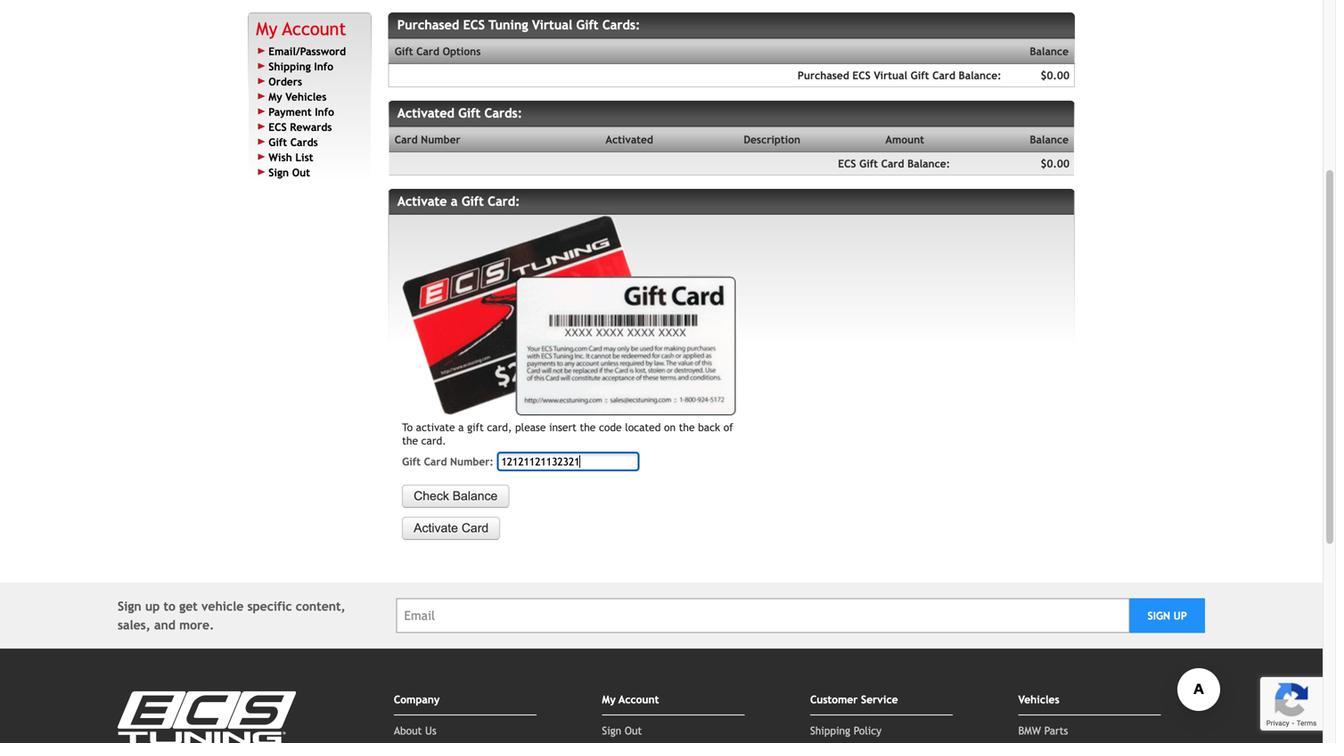 Task type: vqa. For each thing, say whether or not it's contained in the screenshot.
"w2"
no



Task type: describe. For each thing, give the bounding box(es) containing it.
sign out
[[602, 725, 642, 737]]

my account link
[[256, 18, 346, 39]]

please
[[515, 421, 546, 434]]

activated for activated gift cards:
[[397, 106, 455, 120]]

sign up button
[[1130, 599, 1205, 633]]

1 $0.00 from the top
[[1041, 69, 1070, 82]]

list
[[295, 151, 313, 163]]

about us
[[394, 725, 437, 737]]

2 horizontal spatial the
[[679, 421, 695, 434]]

ecs tuning image
[[118, 692, 296, 744]]

sign inside my account email/password shipping info orders my vehicles payment info ecs rewards gift cards wish list sign out
[[269, 166, 289, 179]]

shipping policy link
[[810, 725, 882, 737]]

0 vertical spatial info
[[314, 60, 333, 72]]

purchased ecs tuning virtual gift cards:
[[397, 17, 640, 32]]

content,
[[296, 599, 346, 614]]

0 vertical spatial balance
[[1030, 45, 1069, 57]]

sign for sign up
[[1148, 610, 1171, 622]]

1 vertical spatial out
[[625, 725, 642, 737]]

options
[[443, 45, 481, 57]]

bmw parts link
[[1019, 725, 1068, 737]]

gift inside "to activate a gift card, please insert the code located on the back of the card. gift card number:"
[[402, 456, 421, 468]]

ecs rewards link
[[269, 121, 332, 133]]

Gift Card Number: text field
[[497, 452, 640, 472]]

get
[[179, 599, 198, 614]]

wish
[[269, 151, 292, 163]]

back
[[698, 421, 720, 434]]

number:
[[450, 456, 494, 468]]

located
[[625, 421, 661, 434]]

about us link
[[394, 725, 437, 737]]

amount
[[886, 133, 925, 146]]

balance inside "check balance" button
[[453, 489, 498, 503]]

activated gift cards:
[[397, 106, 522, 120]]

activate for activate card
[[414, 521, 458, 535]]

code
[[599, 421, 622, 434]]

account for my account
[[619, 694, 659, 706]]

0 horizontal spatial a
[[451, 194, 458, 209]]

email/password link
[[269, 45, 346, 57]]

orders
[[269, 75, 302, 88]]

email/password
[[269, 45, 346, 57]]

card inside "to activate a gift card, please insert the code located on the back of the card. gift card number:"
[[424, 456, 447, 468]]

to
[[402, 421, 413, 434]]

company
[[394, 694, 440, 706]]

up for sign up to get vehicle specific content, sales, and more.
[[145, 599, 160, 614]]

purchased for purchased ecs virtual gift card balance:
[[798, 69, 849, 82]]

purchased for purchased ecs tuning virtual gift cards:
[[397, 17, 459, 32]]

shipping inside my account email/password shipping info orders my vehicles payment info ecs rewards gift cards wish list sign out
[[269, 60, 311, 72]]

sign for sign up to get vehicle specific content, sales, and more.
[[118, 599, 141, 614]]

ecs gift card balance:
[[838, 157, 957, 170]]

1 horizontal spatial the
[[580, 421, 596, 434]]

check
[[414, 489, 449, 503]]

Email email field
[[396, 599, 1130, 633]]

on
[[664, 421, 676, 434]]

activated for activated
[[606, 133, 653, 146]]

description
[[744, 133, 801, 146]]

sign up to get vehicle specific content, sales, and more.
[[118, 599, 346, 632]]

number
[[421, 133, 461, 146]]

payment info link
[[269, 105, 334, 118]]

a inside "to activate a gift card, please insert the code located on the back of the card. gift card number:"
[[458, 421, 464, 434]]

sign for sign out
[[602, 725, 622, 737]]

my vehicles link
[[269, 90, 327, 103]]

bmw
[[1019, 725, 1041, 737]]

0 horizontal spatial the
[[402, 435, 418, 447]]



Task type: locate. For each thing, give the bounding box(es) containing it.
sign
[[269, 166, 289, 179], [118, 599, 141, 614], [1148, 610, 1171, 622], [602, 725, 622, 737]]

gift card options
[[395, 45, 481, 57]]

0 horizontal spatial out
[[292, 166, 310, 179]]

wish list link
[[269, 151, 313, 163]]

info
[[314, 60, 333, 72], [315, 105, 334, 118]]

2 $0.00 from the top
[[1041, 157, 1070, 170]]

vehicles
[[285, 90, 327, 103], [1019, 694, 1060, 706]]

ecs
[[463, 17, 485, 32], [853, 69, 871, 82], [269, 121, 287, 133], [838, 157, 856, 170]]

1 vertical spatial info
[[315, 105, 334, 118]]

activate
[[397, 194, 447, 209], [414, 521, 458, 535]]

check balance
[[414, 489, 498, 503]]

ecs inside my account email/password shipping info orders my vehicles payment info ecs rewards gift cards wish list sign out
[[269, 121, 287, 133]]

virtual up amount at right
[[874, 69, 908, 82]]

card.
[[421, 435, 446, 447]]

shipping policy
[[810, 725, 882, 737]]

a
[[451, 194, 458, 209], [458, 421, 464, 434]]

activate down the check
[[414, 521, 458, 535]]

1 vertical spatial vehicles
[[1019, 694, 1060, 706]]

my for my account
[[602, 694, 616, 706]]

0 vertical spatial cards:
[[603, 17, 640, 32]]

card inside button
[[462, 521, 489, 535]]

0 horizontal spatial account
[[282, 18, 346, 39]]

1 vertical spatial my
[[269, 90, 282, 103]]

0 horizontal spatial purchased
[[397, 17, 459, 32]]

0 vertical spatial activated
[[397, 106, 455, 120]]

1 horizontal spatial out
[[625, 725, 642, 737]]

1 vertical spatial account
[[619, 694, 659, 706]]

vehicles up bmw parts
[[1019, 694, 1060, 706]]

orders link
[[269, 75, 302, 88]]

0 vertical spatial sign out link
[[269, 166, 310, 179]]

account inside my account email/password shipping info orders my vehicles payment info ecs rewards gift cards wish list sign out
[[282, 18, 346, 39]]

sales,
[[118, 618, 151, 632]]

rewards
[[290, 121, 332, 133]]

purchased up 'gift card options'
[[397, 17, 459, 32]]

up inside sign up to get vehicle specific content, sales, and more.
[[145, 599, 160, 614]]

a left gift
[[458, 421, 464, 434]]

virtual right tuning
[[532, 17, 573, 32]]

policy
[[854, 725, 882, 737]]

1 horizontal spatial purchased
[[798, 69, 849, 82]]

out
[[292, 166, 310, 179], [625, 725, 642, 737]]

the
[[580, 421, 596, 434], [679, 421, 695, 434], [402, 435, 418, 447]]

of
[[724, 421, 733, 434]]

customer service
[[810, 694, 898, 706]]

the right on
[[679, 421, 695, 434]]

1 horizontal spatial balance:
[[959, 69, 1002, 82]]

customer
[[810, 694, 858, 706]]

2 vertical spatial my
[[602, 694, 616, 706]]

out inside my account email/password shipping info orders my vehicles payment info ecs rewards gift cards wish list sign out
[[292, 166, 310, 179]]

my down orders link at top left
[[269, 90, 282, 103]]

cards
[[290, 136, 318, 148]]

account for my account email/password shipping info orders my vehicles payment info ecs rewards gift cards wish list sign out
[[282, 18, 346, 39]]

card,
[[487, 421, 512, 434]]

specific
[[247, 599, 292, 614]]

0 horizontal spatial shipping
[[269, 60, 311, 72]]

my up sign out
[[602, 694, 616, 706]]

my up email/password link
[[256, 18, 278, 39]]

up
[[145, 599, 160, 614], [1174, 610, 1187, 622]]

sign out link
[[269, 166, 310, 179], [602, 725, 642, 737]]

1 horizontal spatial shipping
[[810, 725, 851, 737]]

1 horizontal spatial activated
[[606, 133, 653, 146]]

1 vertical spatial activate
[[414, 521, 458, 535]]

to activate a gift card, please insert the code located on the back of the card. gift card number:
[[402, 421, 733, 468]]

check balance button
[[402, 485, 509, 508]]

and
[[154, 618, 176, 632]]

card number
[[395, 133, 461, 146]]

virtual
[[532, 17, 573, 32], [874, 69, 908, 82]]

0 vertical spatial vehicles
[[285, 90, 327, 103]]

vehicles inside my account email/password shipping info orders my vehicles payment info ecs rewards gift cards wish list sign out
[[285, 90, 327, 103]]

0 horizontal spatial up
[[145, 599, 160, 614]]

0 vertical spatial my
[[256, 18, 278, 39]]

card:
[[488, 194, 520, 209]]

activate down card number
[[397, 194, 447, 209]]

activate card button
[[402, 517, 500, 540]]

account up sign out
[[619, 694, 659, 706]]

0 horizontal spatial balance:
[[908, 157, 950, 170]]

1 vertical spatial shipping
[[810, 725, 851, 737]]

to
[[164, 599, 176, 614]]

purchased
[[397, 17, 459, 32], [798, 69, 849, 82]]

tuning
[[489, 17, 528, 32]]

shipping up orders link at top left
[[269, 60, 311, 72]]

bmw parts
[[1019, 725, 1068, 737]]

1 vertical spatial purchased
[[798, 69, 849, 82]]

about
[[394, 725, 422, 737]]

purchased up description
[[798, 69, 849, 82]]

1 vertical spatial cards:
[[485, 106, 522, 120]]

card
[[416, 45, 440, 57], [933, 69, 956, 82], [395, 133, 418, 146], [881, 157, 904, 170], [424, 456, 447, 468], [462, 521, 489, 535]]

gift
[[467, 421, 484, 434]]

up for sign up
[[1174, 610, 1187, 622]]

1 vertical spatial balance:
[[908, 157, 950, 170]]

0 vertical spatial $0.00
[[1041, 69, 1070, 82]]

my for my account email/password shipping info orders my vehicles payment info ecs rewards gift cards wish list sign out
[[256, 18, 278, 39]]

activated
[[397, 106, 455, 120], [606, 133, 653, 146]]

the down 'to'
[[402, 435, 418, 447]]

0 horizontal spatial vehicles
[[285, 90, 327, 103]]

activate card
[[414, 521, 489, 535]]

1 vertical spatial $0.00
[[1041, 157, 1070, 170]]

sign inside button
[[1148, 610, 1171, 622]]

1 horizontal spatial vehicles
[[1019, 694, 1060, 706]]

0 vertical spatial out
[[292, 166, 310, 179]]

0 vertical spatial shipping
[[269, 60, 311, 72]]

0 vertical spatial purchased
[[397, 17, 459, 32]]

sign up
[[1148, 610, 1187, 622]]

$0.00
[[1041, 69, 1070, 82], [1041, 157, 1070, 170]]

my account email/password shipping info orders my vehicles payment info ecs rewards gift cards wish list sign out
[[256, 18, 346, 179]]

sign out link down my account
[[602, 725, 642, 737]]

0 vertical spatial virtual
[[532, 17, 573, 32]]

sign out link down wish list link
[[269, 166, 310, 179]]

1 vertical spatial a
[[458, 421, 464, 434]]

1 vertical spatial virtual
[[874, 69, 908, 82]]

out down list
[[292, 166, 310, 179]]

1 horizontal spatial cards:
[[603, 17, 640, 32]]

account up email/password
[[282, 18, 346, 39]]

the left 'code'
[[580, 421, 596, 434]]

0 horizontal spatial activated
[[397, 106, 455, 120]]

account
[[282, 18, 346, 39], [619, 694, 659, 706]]

balance:
[[959, 69, 1002, 82], [908, 157, 950, 170]]

activate
[[416, 421, 455, 434]]

0 horizontal spatial cards:
[[485, 106, 522, 120]]

shipping info link
[[269, 60, 333, 72]]

0 vertical spatial activate
[[397, 194, 447, 209]]

1 horizontal spatial a
[[458, 421, 464, 434]]

vehicle
[[201, 599, 244, 614]]

0 vertical spatial account
[[282, 18, 346, 39]]

1 vertical spatial sign out link
[[602, 725, 642, 737]]

my
[[256, 18, 278, 39], [269, 90, 282, 103], [602, 694, 616, 706]]

1 horizontal spatial virtual
[[874, 69, 908, 82]]

balance
[[1030, 45, 1069, 57], [1030, 133, 1069, 146], [453, 489, 498, 503]]

sign inside sign up to get vehicle specific content, sales, and more.
[[118, 599, 141, 614]]

activate for activate a gift card:
[[397, 194, 447, 209]]

parts
[[1045, 725, 1068, 737]]

0 vertical spatial a
[[451, 194, 458, 209]]

purchased ecs virtual gift card balance:
[[798, 69, 1002, 82]]

vehicles up the payment info link
[[285, 90, 327, 103]]

1 horizontal spatial account
[[619, 694, 659, 706]]

activate inside button
[[414, 521, 458, 535]]

gift
[[576, 17, 599, 32], [395, 45, 413, 57], [911, 69, 929, 82], [458, 106, 481, 120], [269, 136, 287, 148], [860, 157, 878, 170], [462, 194, 484, 209], [402, 456, 421, 468]]

info up rewards
[[315, 105, 334, 118]]

0 vertical spatial balance:
[[959, 69, 1002, 82]]

0 horizontal spatial virtual
[[532, 17, 573, 32]]

activate a gift card:
[[397, 194, 520, 209]]

1 vertical spatial activated
[[606, 133, 653, 146]]

0 horizontal spatial sign out link
[[269, 166, 310, 179]]

more.
[[179, 618, 214, 632]]

2 vertical spatial balance
[[453, 489, 498, 503]]

my account
[[602, 694, 659, 706]]

a left card:
[[451, 194, 458, 209]]

out down my account
[[625, 725, 642, 737]]

1 horizontal spatial sign out link
[[602, 725, 642, 737]]

gift inside my account email/password shipping info orders my vehicles payment info ecs rewards gift cards wish list sign out
[[269, 136, 287, 148]]

1 horizontal spatial up
[[1174, 610, 1187, 622]]

cards:
[[603, 17, 640, 32], [485, 106, 522, 120]]

shipping
[[269, 60, 311, 72], [810, 725, 851, 737]]

payment
[[269, 105, 312, 118]]

gift cards link
[[269, 136, 318, 148]]

info down email/password link
[[314, 60, 333, 72]]

us
[[425, 725, 437, 737]]

1 vertical spatial balance
[[1030, 133, 1069, 146]]

service
[[861, 694, 898, 706]]

up inside button
[[1174, 610, 1187, 622]]

shipping down customer
[[810, 725, 851, 737]]

insert
[[549, 421, 577, 434]]



